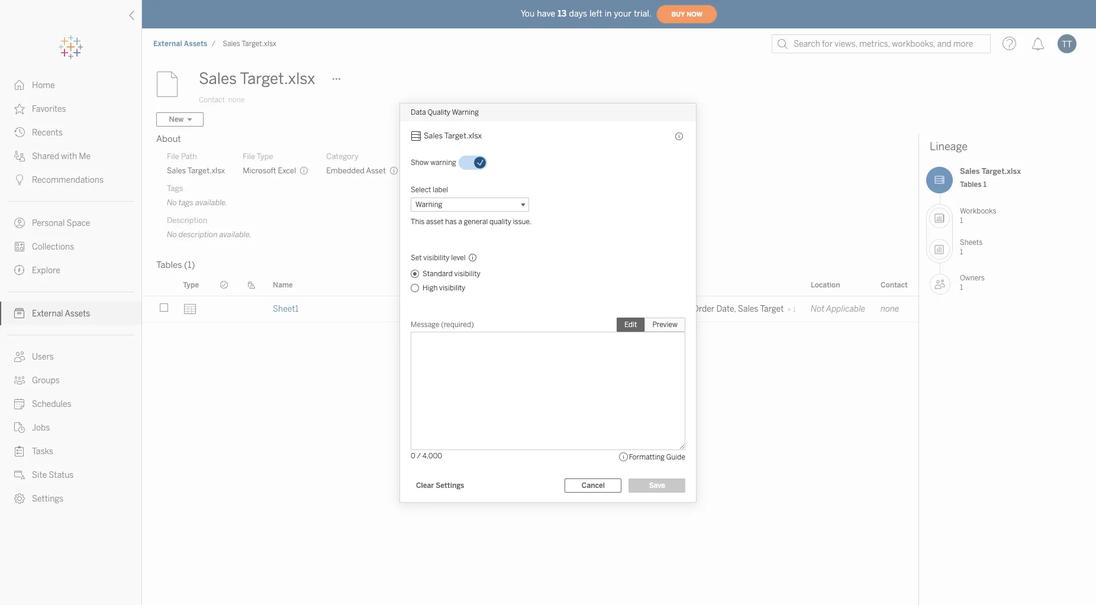 Task type: vqa. For each thing, say whether or not it's contained in the screenshot.
All changes saved's All
no



Task type: locate. For each thing, give the bounding box(es) containing it.
1 horizontal spatial contact
[[881, 281, 908, 289]]

sheets image
[[929, 239, 950, 260]]

2 vertical spatial visibility
[[439, 284, 465, 292]]

have
[[537, 9, 555, 19]]

by text only_f5he34f image left favorites
[[14, 104, 25, 114]]

sales right 'date,'
[[738, 304, 758, 314]]

none right applicable
[[881, 304, 899, 314]]

available. right description on the top left of the page
[[219, 230, 252, 239]]

1 vertical spatial no
[[167, 230, 177, 239]]

0 horizontal spatial /
[[212, 40, 216, 48]]

by text only_f5he34f image inside site status "link"
[[14, 470, 25, 481]]

data quality warning dialog
[[400, 103, 696, 502]]

0
[[411, 452, 415, 460]]

personal space
[[32, 218, 90, 228]]

3 by text only_f5he34f image from the top
[[14, 265, 25, 276]]

0 vertical spatial assets
[[184, 40, 207, 48]]

description no description available.
[[167, 216, 252, 239]]

days
[[569, 9, 587, 19]]

sales target.xlsx
[[223, 40, 276, 48], [199, 69, 315, 88], [424, 131, 482, 140]]

1 by text only_f5he34f image from the top
[[14, 104, 25, 114]]

path
[[181, 152, 197, 161]]

by text only_f5he34f image for recommendations
[[14, 175, 25, 185]]

0 vertical spatial external assets link
[[153, 39, 208, 49]]

contact for contact
[[881, 281, 908, 289]]

1 inside sheets 1
[[960, 248, 963, 256]]

select label
[[411, 186, 448, 194]]

external up the file (microsoft excel) image at the left top of the page
[[153, 40, 182, 48]]

available. inside tags no tags available.
[[195, 198, 228, 207]]

0 horizontal spatial assets
[[65, 309, 90, 319]]

1 vertical spatial sales target.xlsx
[[199, 69, 315, 88]]

users
[[32, 352, 54, 362]]

none down the sales target.xlsx element
[[228, 96, 245, 104]]

2 by text only_f5he34f image from the top
[[14, 151, 25, 162]]

sales right database image
[[424, 131, 443, 140]]

available.
[[195, 198, 228, 207], [219, 230, 252, 239]]

warning right quality
[[452, 108, 479, 116]]

0 vertical spatial type
[[257, 152, 273, 161]]

data
[[411, 108, 426, 116]]

warning
[[452, 108, 479, 116], [415, 200, 442, 209]]

users link
[[0, 345, 141, 369]]

save
[[649, 481, 665, 490]]

new button
[[156, 112, 204, 127]]

0 horizontal spatial type
[[183, 281, 199, 289]]

0 horizontal spatial settings
[[32, 494, 63, 504]]

by text only_f5he34f image left collections
[[14, 241, 25, 252]]

tables up workbooks
[[960, 180, 982, 189]]

7 by text only_f5he34f image from the top
[[14, 399, 25, 410]]

settings down site status
[[32, 494, 63, 504]]

tasks
[[32, 447, 53, 457]]

assets up users link
[[65, 309, 90, 319]]

by text only_f5he34f image inside users link
[[14, 352, 25, 362]]

microsoft excel
[[243, 166, 296, 175]]

contact up new popup button
[[199, 96, 225, 104]]

5 by text only_f5he34f image from the top
[[14, 241, 25, 252]]

1 vertical spatial none
[[881, 304, 899, 314]]

1 inside sales target.xlsx tables 1
[[983, 180, 987, 189]]

2 no from the top
[[167, 230, 177, 239]]

status
[[49, 471, 74, 481]]

standard visibility high visibility
[[423, 270, 480, 292]]

0 horizontal spatial warning
[[415, 200, 442, 209]]

settings right clear
[[436, 481, 464, 490]]

available. up description no description available.
[[195, 198, 228, 207]]

1 inside 'workbooks 1'
[[960, 216, 963, 225]]

by text only_f5he34f image inside the shared with me link
[[14, 151, 25, 162]]

none
[[228, 96, 245, 104], [881, 304, 899, 314]]

jobs link
[[0, 416, 141, 440]]

1 vertical spatial assets
[[65, 309, 90, 319]]

recommendations link
[[0, 168, 141, 192]]

1 horizontal spatial none
[[881, 304, 899, 314]]

by text only_f5he34f image inside favorites link
[[14, 104, 25, 114]]

by text only_f5he34f image inside settings link
[[14, 494, 25, 504]]

2 by text only_f5he34f image from the top
[[14, 127, 25, 138]]

by text only_f5he34f image left "personal"
[[14, 218, 25, 228]]

4 by text only_f5he34f image from the top
[[14, 218, 25, 228]]

1 vertical spatial external
[[32, 309, 63, 319]]

1 by text only_f5he34f image from the top
[[14, 80, 25, 91]]

0 horizontal spatial external
[[32, 309, 63, 319]]

sales right 'external assets /'
[[223, 40, 240, 48]]

no down description
[[167, 230, 177, 239]]

/ inside data quality warning dialog
[[417, 452, 421, 460]]

1 vertical spatial type
[[183, 281, 199, 289]]

by text only_f5he34f image inside schedules link
[[14, 399, 25, 410]]

1 horizontal spatial assets
[[184, 40, 207, 48]]

grid containing sheet1
[[142, 274, 919, 605]]

by text only_f5he34f image for recents
[[14, 127, 25, 138]]

1 inside owners 1
[[960, 283, 963, 292]]

embedded
[[326, 166, 365, 175]]

0 vertical spatial visibility
[[423, 254, 450, 262]]

external assets link up the file (microsoft excel) image at the left top of the page
[[153, 39, 208, 49]]

1 horizontal spatial external assets link
[[153, 39, 208, 49]]

file left path
[[167, 152, 179, 161]]

visibility down standard
[[439, 284, 465, 292]]

no inside description no description available.
[[167, 230, 177, 239]]

available. inside description no description available.
[[219, 230, 252, 239]]

1 file from the left
[[167, 152, 179, 161]]

workbooks 1
[[960, 207, 996, 225]]

select
[[411, 186, 431, 194]]

recents
[[32, 128, 63, 138]]

message (required)
[[411, 320, 474, 329]]

1 vertical spatial available.
[[219, 230, 252, 239]]

1 for sheets 1
[[960, 248, 963, 256]]

has
[[445, 218, 457, 226]]

0 vertical spatial settings
[[436, 481, 464, 490]]

0 vertical spatial /
[[212, 40, 216, 48]]

0 horizontal spatial none
[[228, 96, 245, 104]]

no for no tags available.
[[167, 198, 177, 207]]

1 down sheets
[[960, 248, 963, 256]]

by text only_f5he34f image for site status
[[14, 470, 25, 481]]

0 vertical spatial contact
[[199, 96, 225, 104]]

by text only_f5he34f image for tasks
[[14, 446, 25, 457]]

in
[[605, 9, 612, 19]]

0 vertical spatial none
[[228, 96, 245, 104]]

type down (1)
[[183, 281, 199, 289]]

assets up the file (microsoft excel) image at the left top of the page
[[184, 40, 207, 48]]

tables
[[960, 180, 982, 189], [156, 260, 182, 270]]

visibility for set
[[423, 254, 450, 262]]

7 by text only_f5he34f image from the top
[[14, 446, 25, 457]]

1 no from the top
[[167, 198, 177, 207]]

3 by text only_f5he34f image from the top
[[14, 175, 25, 185]]

1 horizontal spatial /
[[417, 452, 421, 460]]

/ right 0
[[417, 452, 421, 460]]

1 horizontal spatial tables
[[960, 180, 982, 189]]

label
[[433, 186, 448, 194]]

1 down workbooks
[[960, 216, 963, 225]]

by text only_f5he34f image inside recents link
[[14, 127, 25, 138]]

0 vertical spatial tables
[[960, 180, 982, 189]]

1 horizontal spatial external
[[153, 40, 182, 48]]

by text only_f5he34f image inside personal space link
[[14, 218, 25, 228]]

set
[[411, 254, 422, 262]]

by text only_f5he34f image inside groups link
[[14, 375, 25, 386]]

1 right the +
[[793, 306, 796, 314]]

5 by text only_f5he34f image from the top
[[14, 375, 25, 386]]

8 by text only_f5he34f image from the top
[[14, 470, 25, 481]]

by text only_f5he34f image inside explore 'link'
[[14, 265, 25, 276]]

1 vertical spatial visibility
[[454, 270, 480, 278]]

row
[[142, 297, 919, 323]]

sales target.xlsx inside data quality warning dialog
[[424, 131, 482, 140]]

by text only_f5he34f image left users
[[14, 352, 25, 362]]

by text only_f5he34f image
[[14, 80, 25, 91], [14, 127, 25, 138], [14, 265, 25, 276], [14, 308, 25, 319], [14, 375, 25, 386], [14, 423, 25, 433], [14, 446, 25, 457], [14, 470, 25, 481], [14, 494, 25, 504]]

sales inside file path sales target.xlsx
[[167, 166, 186, 175]]

no
[[167, 198, 177, 207], [167, 230, 177, 239]]

2 vertical spatial sales target.xlsx
[[424, 131, 482, 140]]

type up microsoft excel
[[257, 152, 273, 161]]

target.xlsx
[[242, 40, 276, 48], [240, 69, 315, 88], [444, 131, 482, 140], [187, 166, 225, 175], [982, 167, 1021, 176]]

sales up tags
[[167, 166, 186, 175]]

file for file path sales target.xlsx
[[167, 152, 179, 161]]

tags no tags available.
[[167, 184, 228, 207]]

warning down select label
[[415, 200, 442, 209]]

favorites link
[[0, 97, 141, 121]]

by text only_f5he34f image inside jobs link
[[14, 423, 25, 433]]

tables image
[[926, 167, 953, 194]]

guide
[[666, 453, 685, 461]]

1 horizontal spatial file
[[243, 152, 255, 161]]

by text only_f5he34f image inside recommendations link
[[14, 175, 25, 185]]

issue.
[[513, 218, 532, 226]]

buy
[[671, 10, 685, 18]]

quality
[[428, 108, 451, 116]]

0 vertical spatial available.
[[195, 198, 228, 207]]

by text only_f5he34f image for settings
[[14, 494, 25, 504]]

1 horizontal spatial type
[[257, 152, 273, 161]]

2 file from the left
[[243, 152, 255, 161]]

by text only_f5he34f image for jobs
[[14, 423, 25, 433]]

personal space link
[[0, 211, 141, 235]]

1 up workbooks
[[983, 180, 987, 189]]

contact inside grid
[[881, 281, 908, 289]]

external down explore
[[32, 309, 63, 319]]

by text only_f5he34f image left recommendations in the left of the page
[[14, 175, 25, 185]]

file up the microsoft
[[243, 152, 255, 161]]

sales
[[223, 40, 240, 48], [199, 69, 237, 88], [424, 131, 443, 140], [167, 166, 186, 175], [960, 167, 980, 176], [738, 304, 758, 314]]

assets
[[184, 40, 207, 48], [65, 309, 90, 319]]

0 vertical spatial external
[[153, 40, 182, 48]]

1 vertical spatial warning
[[415, 200, 442, 209]]

this
[[411, 218, 425, 226]]

none checkbox inside data quality warning dialog
[[459, 155, 487, 170]]

jobs
[[32, 423, 50, 433]]

sales right tables image
[[960, 167, 980, 176]]

0 horizontal spatial tables
[[156, 260, 182, 270]]

grid
[[142, 274, 919, 605]]

by text only_f5he34f image left schedules
[[14, 399, 25, 410]]

visibility up virtual
[[454, 270, 480, 278]]

home link
[[0, 73, 141, 97]]

tables left (1)
[[156, 260, 182, 270]]

your
[[614, 9, 632, 19]]

level
[[451, 254, 466, 262]]

file for file type
[[243, 152, 255, 161]]

available. for tags no tags available.
[[195, 198, 228, 207]]

file inside file path sales target.xlsx
[[167, 152, 179, 161]]

main navigation. press the up and down arrow keys to access links. element
[[0, 73, 141, 511]]

collections
[[32, 242, 74, 252]]

now
[[687, 10, 703, 18]]

this file type can contain multiple tables. image
[[300, 166, 309, 175]]

location
[[811, 281, 840, 289]]

explore link
[[0, 259, 141, 282]]

you have 13 days left in your trial.
[[521, 9, 652, 19]]

file (microsoft excel) image
[[156, 67, 192, 102]]

0 horizontal spatial file
[[167, 152, 179, 161]]

cancel button
[[565, 479, 622, 493]]

0 vertical spatial sales target.xlsx
[[223, 40, 276, 48]]

by text only_f5he34f image left the shared
[[14, 151, 25, 162]]

/ left the sales target.xlsx element
[[212, 40, 216, 48]]

by text only_f5he34f image
[[14, 104, 25, 114], [14, 151, 25, 162], [14, 175, 25, 185], [14, 218, 25, 228], [14, 241, 25, 252], [14, 352, 25, 362], [14, 399, 25, 410]]

assets inside main navigation. press the up and down arrow keys to access links. element
[[65, 309, 90, 319]]

external assets /
[[153, 40, 216, 48]]

visibility up standard
[[423, 254, 450, 262]]

0 vertical spatial no
[[167, 198, 177, 207]]

category
[[326, 152, 359, 161]]

visibility
[[423, 254, 450, 262], [454, 270, 480, 278], [439, 284, 465, 292]]

external assets link down explore 'link'
[[0, 302, 141, 326]]

not
[[811, 304, 825, 314]]

target.xlsx inside data quality warning dialog
[[444, 131, 482, 140]]

no inside tags no tags available.
[[167, 198, 177, 207]]

not applicable
[[811, 304, 865, 314]]

by text only_f5he34f image for external assets
[[14, 308, 25, 319]]

by text only_f5he34f image inside collections link
[[14, 241, 25, 252]]

external inside main navigation. press the up and down arrow keys to access links. element
[[32, 309, 63, 319]]

1 down owners
[[960, 283, 963, 292]]

owners 1
[[960, 274, 985, 292]]

0 horizontal spatial contact
[[199, 96, 225, 104]]

no left tags
[[167, 198, 177, 207]]

warning button
[[411, 197, 529, 212]]

6 by text only_f5he34f image from the top
[[14, 423, 25, 433]]

6 by text only_f5he34f image from the top
[[14, 352, 25, 362]]

contact for contact none
[[199, 96, 225, 104]]

owners image
[[930, 274, 951, 295]]

4 by text only_f5he34f image from the top
[[14, 308, 25, 319]]

quality
[[489, 218, 511, 226]]

category,
[[655, 304, 691, 314]]

tags
[[167, 184, 183, 193]]

message
[[411, 320, 439, 329]]

settings inside button
[[436, 481, 464, 490]]

asset
[[366, 166, 386, 175]]

contact left owners icon
[[881, 281, 908, 289]]

1 horizontal spatial warning
[[452, 108, 479, 116]]

1 vertical spatial /
[[417, 452, 421, 460]]

by text only_f5he34f image inside home link
[[14, 80, 25, 91]]

shared with me link
[[0, 144, 141, 168]]

9 by text only_f5he34f image from the top
[[14, 494, 25, 504]]

sheets 1
[[960, 238, 983, 256]]

1 vertical spatial contact
[[881, 281, 908, 289]]

by text only_f5he34f image inside 'tasks' 'link'
[[14, 446, 25, 457]]

file path sales target.xlsx
[[167, 152, 225, 175]]

by text only_f5he34f image for home
[[14, 80, 25, 91]]

None checkbox
[[459, 155, 487, 170]]

sheet1 link
[[273, 304, 299, 314]]

1 inside category, order date, sales target + 1
[[793, 306, 796, 314]]

data quality warning
[[411, 108, 479, 116]]

new
[[169, 115, 184, 124]]

recommendations
[[32, 175, 104, 185]]

1 horizontal spatial settings
[[436, 481, 464, 490]]

1 vertical spatial settings
[[32, 494, 63, 504]]

0 horizontal spatial external assets link
[[0, 302, 141, 326]]

assets for external assets /
[[184, 40, 207, 48]]



Task type: describe. For each thing, give the bounding box(es) containing it.
collections link
[[0, 235, 141, 259]]

site status
[[32, 471, 74, 481]]

embedded asset
[[326, 166, 386, 175]]

tables inside sales target.xlsx tables 1
[[960, 180, 982, 189]]

sales inside sales target.xlsx tables 1
[[960, 167, 980, 176]]

external for external assets
[[32, 309, 63, 319]]

target
[[760, 304, 784, 314]]

4,000
[[422, 452, 442, 460]]

general
[[464, 218, 488, 226]]

a
[[458, 218, 462, 226]]

clear settings button
[[411, 479, 470, 493]]

set visibility level option group
[[411, 251, 685, 296]]

name
[[273, 281, 293, 289]]

groups
[[32, 376, 60, 386]]

by text only_f5he34f image for users
[[14, 352, 25, 362]]

excel
[[278, 166, 296, 175]]

space
[[67, 218, 90, 228]]

shared with me
[[32, 152, 91, 162]]

buy now
[[671, 10, 703, 18]]

left
[[590, 9, 602, 19]]

home
[[32, 80, 55, 91]]

1 vertical spatial external assets link
[[0, 302, 141, 326]]

navigation panel element
[[0, 36, 141, 511]]

workbooks image
[[929, 208, 950, 228]]

none inside row
[[881, 304, 899, 314]]

by text only_f5he34f image for favorites
[[14, 104, 25, 114]]

tasks link
[[0, 440, 141, 463]]

type inside grid
[[183, 281, 199, 289]]

by text only_f5he34f image for personal space
[[14, 218, 25, 228]]

Message (required) text field
[[411, 332, 685, 450]]

(required)
[[441, 320, 474, 329]]

by text only_f5he34f image for collections
[[14, 241, 25, 252]]

connections
[[476, 281, 519, 289]]

information image
[[618, 452, 629, 463]]

settings link
[[0, 487, 141, 511]]

target.xlsx inside sales target.xlsx tables 1
[[982, 167, 1021, 176]]

tags
[[179, 198, 194, 207]]

sales target.xlsx element
[[219, 40, 280, 48]]

virtual connections
[[452, 281, 519, 289]]

high
[[423, 284, 438, 292]]

external for external assets /
[[153, 40, 182, 48]]

+
[[787, 306, 791, 314]]

explore
[[32, 266, 60, 276]]

by text only_f5he34f image for groups
[[14, 375, 25, 386]]

1 for workbooks 1
[[960, 216, 963, 225]]

by text only_f5he34f image for explore
[[14, 265, 25, 276]]

sheet1
[[273, 304, 299, 314]]

cancel
[[582, 481, 605, 490]]

table image
[[183, 302, 197, 316]]

clear
[[416, 481, 434, 490]]

contact none
[[199, 96, 245, 104]]

assets for external assets
[[65, 309, 90, 319]]

sales up contact none
[[199, 69, 237, 88]]

file type
[[243, 152, 273, 161]]

owners
[[960, 274, 985, 282]]

warning inside warning dropdown button
[[415, 200, 442, 209]]

sales target.xlsx tables 1
[[960, 167, 1021, 189]]

tables (1)
[[156, 260, 195, 270]]

database image
[[411, 131, 421, 141]]

buy now button
[[656, 5, 717, 24]]

trial.
[[634, 9, 652, 19]]

about
[[156, 134, 181, 144]]

formatting guide
[[629, 453, 685, 461]]

lineage
[[930, 140, 968, 153]]

schedules link
[[0, 392, 141, 416]]

by text only_f5he34f image for shared with me
[[14, 151, 25, 162]]

personal
[[32, 218, 65, 228]]

settings inside main navigation. press the up and down arrow keys to access links. element
[[32, 494, 63, 504]]

standard
[[423, 270, 453, 278]]

(1)
[[184, 260, 195, 270]]

formatting
[[629, 453, 665, 461]]

you
[[521, 9, 535, 19]]

no for no description available.
[[167, 230, 177, 239]]

this asset has a general quality issue.
[[411, 218, 532, 226]]

editor mode option group
[[617, 318, 685, 332]]

applicable
[[826, 304, 865, 314]]

recents link
[[0, 121, 141, 144]]

available. for description no description available.
[[219, 230, 252, 239]]

1 for owners 1
[[960, 283, 963, 292]]

description
[[179, 230, 218, 239]]

visibility for standard
[[454, 270, 480, 278]]

schedules
[[32, 400, 71, 410]]

groups link
[[0, 369, 141, 392]]

favorites
[[32, 104, 66, 114]]

0 / 4,000
[[411, 452, 442, 460]]

with
[[61, 152, 77, 162]]

virtual
[[452, 281, 474, 289]]

row containing sheet1
[[142, 297, 919, 323]]

clear settings
[[416, 481, 464, 490]]

1 vertical spatial tables
[[156, 260, 182, 270]]

edit
[[624, 320, 637, 329]]

sheets
[[960, 238, 983, 247]]

0 vertical spatial warning
[[452, 108, 479, 116]]

this table or file is embedded in the published asset on the server, and you can't create a new workbook from it. files embedded in workbooks aren't shared with other tableau site users. image
[[389, 166, 398, 175]]

date,
[[716, 304, 736, 314]]

microsoft
[[243, 166, 276, 175]]

save button
[[629, 479, 686, 493]]

site
[[32, 471, 47, 481]]

target.xlsx inside file path sales target.xlsx
[[187, 166, 225, 175]]

sales inside data quality warning dialog
[[424, 131, 443, 140]]

by text only_f5he34f image for schedules
[[14, 399, 25, 410]]

order
[[693, 304, 715, 314]]

dialog info icon image
[[675, 132, 684, 141]]

description
[[167, 216, 207, 225]]



